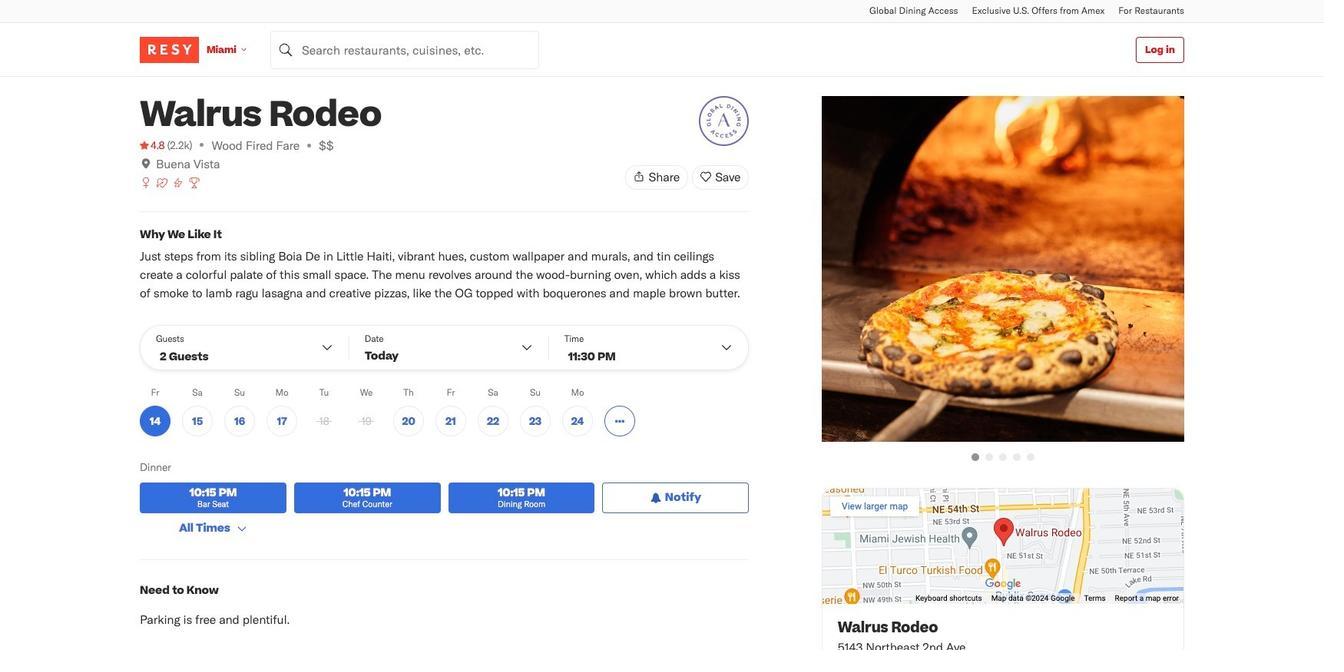 Task type: locate. For each thing, give the bounding box(es) containing it.
Search restaurants, cuisines, etc. text field
[[270, 30, 539, 69]]

4.8 out of 5 stars image
[[140, 138, 165, 153]]

None field
[[270, 30, 539, 69]]



